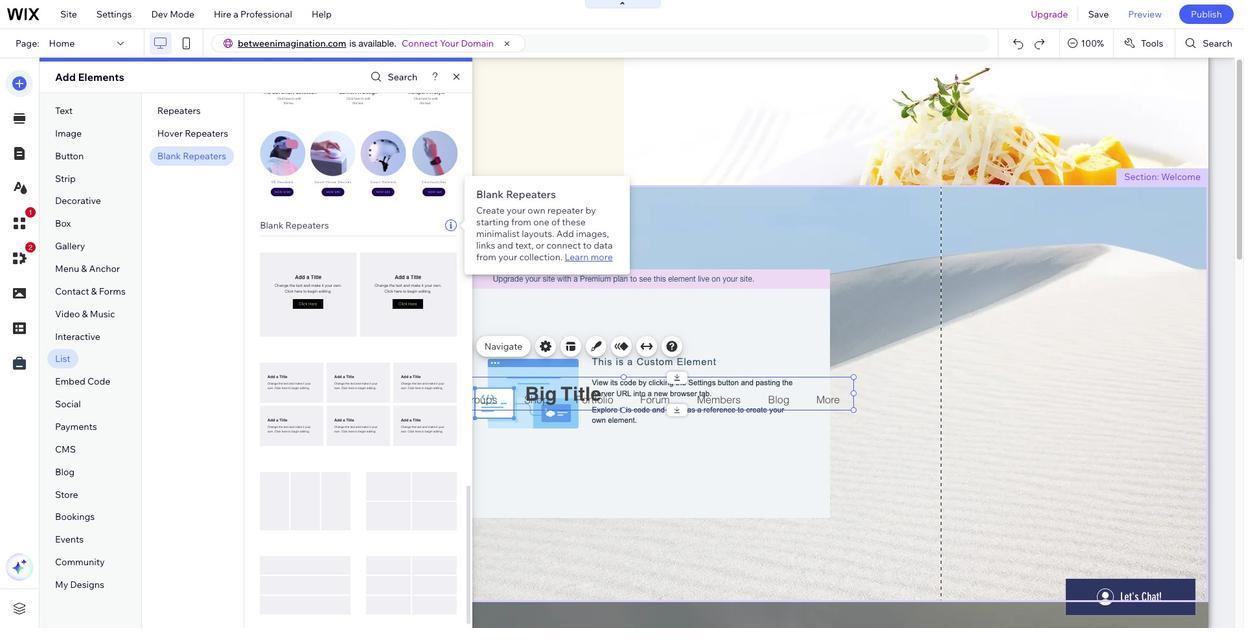 Task type: describe. For each thing, give the bounding box(es) containing it.
and
[[497, 240, 513, 251]]

community
[[55, 557, 105, 569]]

my
[[55, 579, 68, 591]]

music
[[90, 308, 115, 320]]

1 vertical spatial your
[[499, 251, 517, 263]]

publish button
[[1180, 5, 1234, 24]]

embed
[[55, 376, 85, 388]]

& for menu
[[81, 263, 87, 275]]

layouts.
[[522, 228, 555, 240]]

my designs
[[55, 579, 104, 591]]

gallery
[[55, 241, 85, 252]]

forms
[[99, 286, 126, 297]]

& for contact
[[91, 286, 97, 297]]

preview
[[1129, 8, 1162, 20]]

is available. connect your domain
[[350, 38, 494, 49]]

interactive
[[55, 331, 100, 343]]

1 horizontal spatial search button
[[1176, 29, 1244, 58]]

images,
[[576, 228, 609, 240]]

welcome
[[1162, 171, 1201, 183]]

more
[[591, 251, 613, 263]]

0 horizontal spatial search
[[388, 71, 418, 83]]

0 horizontal spatial blank repeaters
[[157, 150, 226, 162]]

preview button
[[1119, 0, 1172, 29]]

help
[[312, 8, 332, 20]]

1 horizontal spatial blank repeaters
[[260, 220, 329, 231]]

data
[[594, 240, 613, 251]]

mode
[[170, 8, 194, 20]]

text
[[55, 105, 73, 117]]

tools
[[1141, 38, 1164, 49]]

section:
[[1125, 171, 1159, 183]]

navigate
[[485, 341, 523, 353]]

list
[[55, 354, 70, 365]]

domain
[[461, 38, 494, 49]]

video & music
[[55, 308, 115, 320]]

site
[[60, 8, 77, 20]]

tools button
[[1114, 29, 1175, 58]]

2 button
[[6, 242, 36, 272]]

text,
[[515, 240, 534, 251]]

your
[[440, 38, 459, 49]]

create
[[476, 205, 505, 216]]

elements
[[78, 71, 124, 84]]

these
[[562, 216, 586, 228]]

2 vertical spatial blank
[[260, 220, 284, 231]]

0 vertical spatial your
[[507, 205, 526, 216]]

is
[[350, 38, 356, 49]]

100%
[[1081, 38, 1104, 49]]

section: welcome
[[1125, 171, 1201, 183]]

horizontal
[[398, 368, 435, 377]]

contact & forms
[[55, 286, 126, 297]]

designs
[[70, 579, 104, 591]]

add elements
[[55, 71, 124, 84]]

or
[[536, 240, 545, 251]]

& for video
[[82, 308, 88, 320]]

cms
[[55, 444, 76, 456]]

button
[[55, 150, 84, 162]]

learn
[[565, 251, 589, 263]]

1
[[28, 209, 32, 216]]

1 vertical spatial from
[[476, 251, 496, 263]]

a
[[234, 8, 238, 20]]

publish
[[1191, 8, 1222, 20]]

box
[[55, 218, 71, 230]]

0 horizontal spatial add
[[55, 71, 76, 84]]

connect
[[402, 38, 438, 49]]

bookings
[[55, 512, 95, 523]]

social
[[55, 399, 81, 410]]



Task type: vqa. For each thing, say whether or not it's contained in the screenshot.
ai
no



Task type: locate. For each thing, give the bounding box(es) containing it.
hover
[[157, 128, 183, 139]]

1 horizontal spatial menu
[[437, 368, 457, 377]]

own
[[528, 205, 546, 216]]

0 vertical spatial from
[[511, 216, 531, 228]]

0 vertical spatial search
[[1203, 38, 1233, 49]]

0 vertical spatial blank repeaters
[[157, 150, 226, 162]]

add
[[55, 71, 76, 84], [557, 228, 574, 240]]

0 vertical spatial blank
[[157, 150, 181, 162]]

hire
[[214, 8, 231, 20]]

links
[[476, 240, 495, 251]]

one
[[534, 216, 550, 228]]

save button
[[1079, 0, 1119, 29]]

0 horizontal spatial menu
[[55, 263, 79, 275]]

add inside 'blank repeaters create your own repeater by starting from one of these minimalist layouts. add images, links and text, or connect to data from your collection.'
[[557, 228, 574, 240]]

add down repeater
[[557, 228, 574, 240]]

search button down 'publish' button
[[1176, 29, 1244, 58]]

& left forms
[[91, 286, 97, 297]]

1 horizontal spatial blank
[[260, 220, 284, 231]]

search down publish
[[1203, 38, 1233, 49]]

dev
[[151, 8, 168, 20]]

to
[[583, 240, 592, 251]]

0 vertical spatial menu
[[55, 263, 79, 275]]

from left one
[[511, 216, 531, 228]]

collection.
[[519, 251, 563, 263]]

1 vertical spatial &
[[91, 286, 97, 297]]

1 vertical spatial blank repeaters
[[260, 220, 329, 231]]

1 vertical spatial menu
[[437, 368, 457, 377]]

1 vertical spatial blank
[[476, 188, 504, 201]]

settings
[[96, 8, 132, 20]]

2 horizontal spatial blank
[[476, 188, 504, 201]]

strip
[[55, 173, 76, 184]]

of
[[552, 216, 560, 228]]

from left and
[[476, 251, 496, 263]]

by
[[586, 205, 596, 216]]

dev mode
[[151, 8, 194, 20]]

horizontal menu
[[398, 368, 457, 377]]

0 vertical spatial search button
[[1176, 29, 1244, 58]]

code
[[87, 376, 110, 388]]

image
[[55, 128, 82, 139]]

your
[[507, 205, 526, 216], [499, 251, 517, 263]]

decorative
[[55, 195, 101, 207]]

betweenimagination.com
[[238, 38, 346, 49]]

0 vertical spatial add
[[55, 71, 76, 84]]

professional
[[240, 8, 292, 20]]

hire a professional
[[214, 8, 292, 20]]

upgrade
[[1031, 8, 1068, 20]]

your right links
[[499, 251, 517, 263]]

add up text
[[55, 71, 76, 84]]

search down connect
[[388, 71, 418, 83]]

100% button
[[1061, 29, 1113, 58]]

1 horizontal spatial search
[[1203, 38, 1233, 49]]

save
[[1089, 8, 1109, 20]]

minimalist
[[476, 228, 520, 240]]

blank repeaters create your own repeater by starting from one of these minimalist layouts. add images, links and text, or connect to data from your collection.
[[476, 188, 613, 263]]

repeater
[[548, 205, 584, 216]]

blank inside 'blank repeaters create your own repeater by starting from one of these minimalist layouts. add images, links and text, or connect to data from your collection.'
[[476, 188, 504, 201]]

1 vertical spatial search
[[388, 71, 418, 83]]

connect
[[547, 240, 581, 251]]

menu down 'gallery'
[[55, 263, 79, 275]]

blog
[[55, 467, 75, 478]]

events
[[55, 534, 84, 546]]

2
[[28, 244, 32, 251]]

1 vertical spatial add
[[557, 228, 574, 240]]

store
[[55, 489, 78, 501]]

your left "own"
[[507, 205, 526, 216]]

0 horizontal spatial search button
[[368, 68, 418, 87]]

home
[[49, 38, 75, 49]]

0 horizontal spatial blank
[[157, 150, 181, 162]]

1 horizontal spatial add
[[557, 228, 574, 240]]

repeaters inside 'blank repeaters create your own repeater by starting from one of these minimalist layouts. add images, links and text, or connect to data from your collection.'
[[506, 188, 556, 201]]

contact
[[55, 286, 89, 297]]

1 button
[[6, 207, 36, 237]]

search
[[1203, 38, 1233, 49], [388, 71, 418, 83]]

blank repeaters
[[157, 150, 226, 162], [260, 220, 329, 231]]

1 horizontal spatial from
[[511, 216, 531, 228]]

search button
[[1176, 29, 1244, 58], [368, 68, 418, 87]]

0 vertical spatial &
[[81, 263, 87, 275]]

video
[[55, 308, 80, 320]]

& left anchor
[[81, 263, 87, 275]]

menu
[[55, 263, 79, 275], [437, 368, 457, 377]]

2 vertical spatial &
[[82, 308, 88, 320]]

starting
[[476, 216, 509, 228]]

0 horizontal spatial from
[[476, 251, 496, 263]]

repeaters
[[157, 105, 201, 117], [185, 128, 228, 139], [183, 150, 226, 162], [506, 188, 556, 201], [286, 220, 329, 231]]

available.
[[359, 38, 397, 49]]

menu right horizontal
[[437, 368, 457, 377]]

menu & anchor
[[55, 263, 120, 275]]

hover repeaters
[[157, 128, 228, 139]]

learn more
[[565, 251, 613, 263]]

embed code
[[55, 376, 110, 388]]

& right "video"
[[82, 308, 88, 320]]

search button down available.
[[368, 68, 418, 87]]

1 vertical spatial search button
[[368, 68, 418, 87]]

blank
[[157, 150, 181, 162], [476, 188, 504, 201], [260, 220, 284, 231]]

payments
[[55, 421, 97, 433]]

from
[[511, 216, 531, 228], [476, 251, 496, 263]]

anchor
[[89, 263, 120, 275]]



